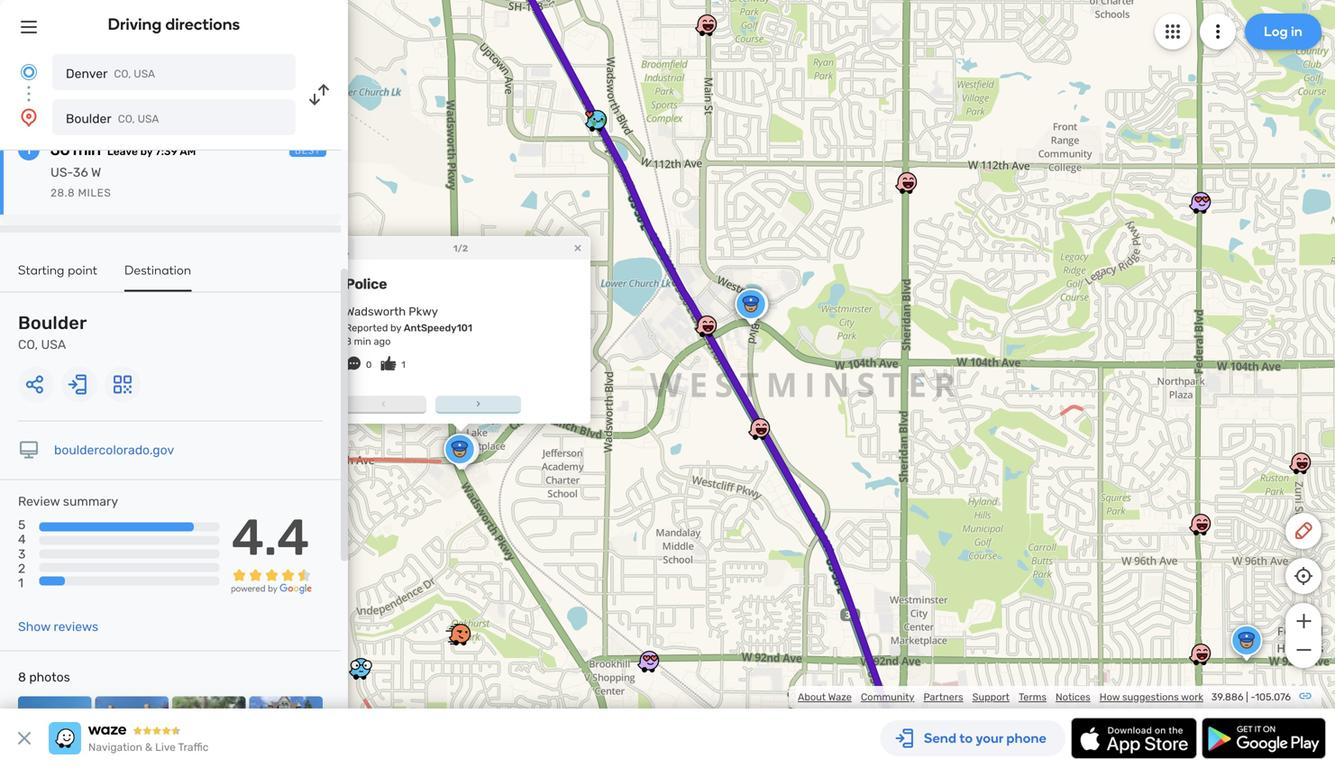 Task type: vqa. For each thing, say whether or not it's contained in the screenshot.
now
no



Task type: locate. For each thing, give the bounding box(es) containing it.
denver
[[66, 66, 108, 81]]

by
[[140, 145, 153, 158], [391, 322, 401, 334]]

105.076
[[1256, 691, 1291, 703]]

1 horizontal spatial 36
[[73, 165, 88, 180]]

boulder co, usa
[[66, 111, 159, 126], [18, 312, 87, 352]]

× link
[[570, 239, 586, 256]]

about
[[798, 691, 826, 703]]

by for pkwy
[[391, 322, 401, 334]]

36 up us-
[[50, 140, 70, 159]]

navigation & live traffic
[[88, 741, 209, 754]]

image 3 of boulder, boulder image
[[172, 697, 246, 768]]

36 min leave by 7:39 am
[[50, 140, 196, 159]]

usa down starting point button at top left
[[41, 337, 66, 352]]

x image
[[14, 728, 35, 749]]

1 horizontal spatial min
[[354, 335, 371, 348]]

1 vertical spatial by
[[391, 322, 401, 334]]

zoom in image
[[1293, 610, 1315, 632]]

chevron left image
[[376, 397, 391, 411]]

navigation
[[88, 741, 142, 754]]

leave
[[107, 145, 138, 158]]

co, inside denver co, usa
[[114, 68, 131, 80]]

about waze link
[[798, 691, 852, 703]]

0 vertical spatial boulder co, usa
[[66, 111, 159, 126]]

8
[[345, 335, 352, 348], [18, 670, 26, 685]]

current location image
[[18, 61, 40, 83]]

boulder co, usa down starting point button at top left
[[18, 312, 87, 352]]

boulder down denver
[[66, 111, 112, 126]]

min down the reported
[[354, 335, 371, 348]]

0 horizontal spatial by
[[140, 145, 153, 158]]

1 right 0
[[402, 359, 405, 370]]

terms
[[1019, 691, 1047, 703]]

36
[[50, 140, 70, 159], [73, 165, 88, 180]]

1 vertical spatial boulder co, usa
[[18, 312, 87, 352]]

co, up 36 min leave by 7:39 am
[[118, 113, 135, 125]]

|
[[1246, 691, 1249, 703]]

photos
[[29, 670, 70, 685]]

co,
[[114, 68, 131, 80], [118, 113, 135, 125], [18, 337, 38, 352]]

min inside wadsworth pkwy reported by antspeedy101 8 min ago
[[354, 335, 371, 348]]

wadsworth pkwy reported by antspeedy101 8 min ago
[[345, 305, 473, 348]]

point
[[68, 262, 97, 278]]

boulder co, usa up 36 min leave by 7:39 am
[[66, 111, 159, 126]]

about waze community partners support terms notices how suggestions work 39.886 | -105.076
[[798, 691, 1291, 703]]

bouldercolorado.gov
[[54, 443, 174, 458]]

driving
[[108, 14, 162, 34]]

pencil image
[[1293, 520, 1315, 542]]

co, down starting point button at top left
[[18, 337, 38, 352]]

co, right denver
[[114, 68, 131, 80]]

boulder down starting point button at top left
[[18, 312, 87, 334]]

image 2 of boulder, boulder image
[[95, 697, 169, 768]]

7:39
[[155, 145, 178, 158]]

notices
[[1056, 691, 1091, 703]]

chevron right image
[[471, 397, 486, 411]]

min
[[73, 140, 101, 159], [354, 335, 371, 348]]

directions
[[165, 14, 240, 34]]

4
[[18, 532, 26, 547]]

show reviews
[[18, 620, 98, 634]]

min up w
[[73, 140, 101, 159]]

1 vertical spatial 36
[[73, 165, 88, 180]]

image 4 of boulder, boulder image
[[249, 697, 323, 768]]

0 vertical spatial by
[[140, 145, 153, 158]]

2 vertical spatial 1
[[18, 576, 23, 591]]

wadsworth
[[345, 305, 406, 319]]

work
[[1181, 691, 1204, 703]]

0 vertical spatial 36
[[50, 140, 70, 159]]

waze
[[828, 691, 852, 703]]

8 left the photos
[[18, 670, 26, 685]]

starting point button
[[18, 262, 97, 290]]

us-36 w 28.8 miles
[[50, 165, 111, 199]]

denver co, usa
[[66, 66, 155, 81]]

by left 7:39
[[140, 145, 153, 158]]

starting point
[[18, 262, 97, 278]]

1 vertical spatial co,
[[118, 113, 135, 125]]

community
[[861, 691, 915, 703]]

summary
[[63, 494, 118, 509]]

0 horizontal spatial 1
[[18, 576, 23, 591]]

traffic
[[178, 741, 209, 754]]

antspeedy101
[[404, 322, 473, 334]]

usa
[[134, 68, 155, 80], [138, 113, 159, 125], [41, 337, 66, 352]]

boulder
[[66, 111, 112, 126], [18, 312, 87, 334]]

1
[[27, 142, 31, 157], [402, 359, 405, 370], [18, 576, 23, 591]]

1 horizontal spatial 1
[[27, 142, 31, 157]]

1 horizontal spatial 8
[[345, 335, 352, 348]]

destination
[[124, 262, 191, 278]]

by inside wadsworth pkwy reported by antspeedy101 8 min ago
[[391, 322, 401, 334]]

review
[[18, 494, 60, 509]]

0 vertical spatial co,
[[114, 68, 131, 80]]

0 vertical spatial 8
[[345, 335, 352, 348]]

notices link
[[1056, 691, 1091, 703]]

by for min
[[140, 145, 153, 158]]

5 4 3 2 1
[[18, 518, 26, 591]]

8 inside wadsworth pkwy reported by antspeedy101 8 min ago
[[345, 335, 352, 348]]

by inside 36 min leave by 7:39 am
[[140, 145, 153, 158]]

1 down location image
[[27, 142, 31, 157]]

1 down 3
[[18, 576, 23, 591]]

usa down driving
[[134, 68, 155, 80]]

1 vertical spatial 8
[[18, 670, 26, 685]]

usa up 7:39
[[138, 113, 159, 125]]

-
[[1251, 691, 1256, 703]]

2 vertical spatial usa
[[41, 337, 66, 352]]

2 horizontal spatial 1
[[402, 359, 405, 370]]

0 vertical spatial usa
[[134, 68, 155, 80]]

by up ago at the top left of the page
[[391, 322, 401, 334]]

8 down the reported
[[345, 335, 352, 348]]

us-
[[50, 165, 73, 180]]

0 horizontal spatial min
[[73, 140, 101, 159]]

1 horizontal spatial by
[[391, 322, 401, 334]]

1 vertical spatial min
[[354, 335, 371, 348]]

36 left w
[[73, 165, 88, 180]]

28.8
[[50, 187, 75, 199]]

suggestions
[[1123, 691, 1179, 703]]

link image
[[1299, 689, 1313, 703]]

1/2
[[453, 243, 468, 254]]

live
[[155, 741, 176, 754]]

1 vertical spatial boulder
[[18, 312, 87, 334]]

1 vertical spatial 1
[[402, 359, 405, 370]]

2 vertical spatial co,
[[18, 337, 38, 352]]

8 photos
[[18, 670, 70, 685]]

how suggestions work link
[[1100, 691, 1204, 703]]



Task type: describe. For each thing, give the bounding box(es) containing it.
0
[[366, 359, 372, 370]]

5
[[18, 518, 26, 533]]

driving directions
[[108, 14, 240, 34]]

terms link
[[1019, 691, 1047, 703]]

reviews
[[54, 620, 98, 634]]

4.4
[[231, 508, 310, 568]]

36 inside us-36 w 28.8 miles
[[73, 165, 88, 180]]

0 vertical spatial min
[[73, 140, 101, 159]]

2
[[18, 561, 25, 576]]

&
[[145, 741, 153, 754]]

0 horizontal spatial 8
[[18, 670, 26, 685]]

partners
[[924, 691, 964, 703]]

3
[[18, 547, 26, 562]]

community link
[[861, 691, 915, 703]]

partners link
[[924, 691, 964, 703]]

reported
[[345, 322, 388, 334]]

location image
[[18, 106, 40, 128]]

show
[[18, 620, 50, 634]]

am
[[180, 145, 196, 158]]

0 vertical spatial 1
[[27, 142, 31, 157]]

0 horizontal spatial 36
[[50, 140, 70, 159]]

usa inside denver co, usa
[[134, 68, 155, 80]]

1 inside 5 4 3 2 1
[[18, 576, 23, 591]]

miles
[[78, 187, 111, 199]]

0 vertical spatial boulder
[[66, 111, 112, 126]]

starting
[[18, 262, 65, 278]]

ago
[[374, 335, 391, 348]]

image 1 of boulder, boulder image
[[18, 697, 92, 768]]

police
[[345, 275, 387, 292]]

×
[[574, 239, 582, 256]]

review summary
[[18, 494, 118, 509]]

destination button
[[124, 262, 191, 292]]

1 vertical spatial usa
[[138, 113, 159, 125]]

w
[[91, 165, 101, 180]]

best
[[295, 145, 321, 156]]

how
[[1100, 691, 1120, 703]]

bouldercolorado.gov link
[[54, 443, 174, 458]]

pkwy
[[409, 305, 438, 319]]

support
[[973, 691, 1010, 703]]

zoom out image
[[1293, 639, 1315, 661]]

39.886
[[1212, 691, 1244, 703]]

support link
[[973, 691, 1010, 703]]

computer image
[[18, 440, 40, 461]]



